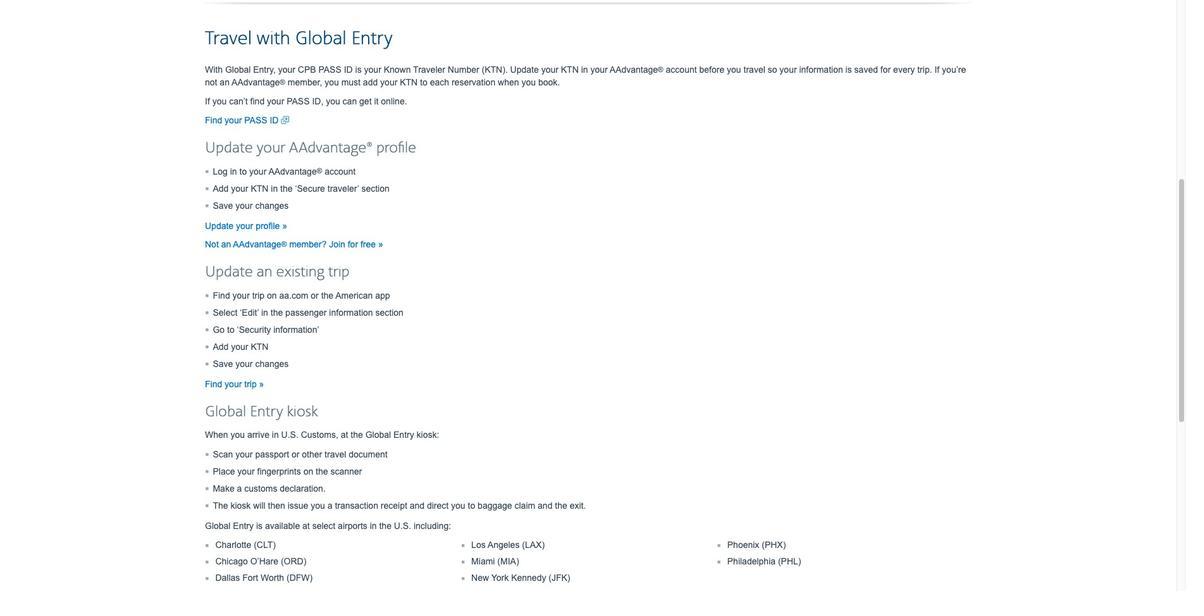 Task type: vqa. For each thing, say whether or not it's contained in the screenshot.
the Save your changes
yes



Task type: describe. For each thing, give the bounding box(es) containing it.
receipt
[[381, 500, 408, 511]]

can
[[343, 96, 357, 106]]

1 horizontal spatial a
[[328, 500, 333, 511]]

worth
[[261, 573, 284, 583]]

the
[[213, 500, 228, 511]]

each
[[430, 77, 449, 87]]

add your ktn
[[213, 342, 269, 352]]

traveler
[[413, 64, 446, 74]]

the down receipt
[[379, 521, 392, 531]]

account inside account before you travel so your information is saved for every trip. if you're not an aadvantage
[[666, 64, 697, 74]]

global entry kiosk
[[205, 403, 318, 421]]

you inside account before you travel so your information is saved for every trip. if you're not an aadvantage
[[727, 64, 742, 74]]

miami
[[472, 556, 495, 566]]

o'hare
[[250, 556, 279, 566]]

add for add your ktn in the 'secure traveler' section
[[213, 183, 229, 193]]

join
[[329, 239, 345, 249]]

place
[[213, 466, 235, 476]]

update for update your aadvantage® profile
[[205, 139, 253, 157]]

is for saved
[[846, 64, 852, 74]]

for inside account before you travel so your information is saved for every trip. if you're not an aadvantage
[[881, 64, 891, 74]]

® inside "log in to your aadvantage ® account"
[[317, 166, 322, 175]]

other
[[302, 449, 322, 459]]

the up document
[[351, 430, 363, 440]]

number
[[448, 64, 480, 74]]

'edit'
[[240, 307, 259, 318]]

global right with
[[225, 64, 251, 74]]

0 horizontal spatial if
[[205, 96, 210, 106]]

phoenix
[[728, 540, 760, 550]]

aadvantage inside account before you travel so your information is saved for every trip. if you're not an aadvantage
[[232, 77, 280, 87]]

exit.
[[570, 500, 586, 511]]

can't
[[229, 96, 248, 106]]

(phl)
[[778, 556, 802, 566]]

1 vertical spatial id
[[270, 115, 279, 125]]

travel with global entry
[[205, 27, 393, 50]]

find for find your trip on aa.com or the american app
[[213, 290, 230, 300]]

add for add your ktn
[[213, 342, 229, 352]]

(clt)
[[254, 540, 276, 550]]

(dfw)
[[287, 573, 313, 583]]

the kiosk will then issue you a transaction receipt and direct you to baggage claim and the exit.
[[213, 500, 586, 511]]

1 changes from the top
[[255, 200, 289, 211]]

member,
[[288, 77, 322, 87]]

the left exit.
[[555, 500, 568, 511]]

pass for your
[[287, 96, 310, 106]]

trip for find your trip
[[244, 379, 257, 389]]

0 horizontal spatial or
[[292, 449, 300, 459]]

with global entry, your cpb pass id is your known traveler number (ktn). update your ktn in your aadvantage ®
[[205, 64, 664, 74]]

american
[[336, 290, 373, 300]]

including:
[[414, 521, 451, 531]]

find your pass id
[[205, 115, 281, 125]]

1 save your changes from the top
[[213, 200, 289, 211]]

1 and from the left
[[410, 500, 425, 511]]

baggage
[[478, 500, 512, 511]]

the down "log in to your aadvantage ® account"
[[280, 183, 293, 193]]

reservation
[[452, 77, 496, 87]]

0 vertical spatial trip
[[328, 263, 350, 281]]

issue
[[288, 500, 308, 511]]

claim
[[515, 500, 536, 511]]

customs,
[[301, 430, 339, 440]]

(mia)
[[498, 556, 519, 566]]

philadelphia
[[728, 556, 776, 566]]

trip for find your trip on aa.com or the american app
[[252, 290, 265, 300]]

with
[[257, 27, 290, 50]]

you right direct
[[451, 500, 466, 511]]

you right issue
[[311, 500, 325, 511]]

dallas
[[215, 573, 240, 583]]

(phx)
[[762, 540, 786, 550]]

transaction
[[335, 500, 378, 511]]

add your ktn in the 'secure traveler' section
[[213, 183, 390, 193]]

make a customs declaration.
[[213, 483, 326, 494]]

existing
[[276, 263, 325, 281]]

is for your
[[355, 64, 362, 74]]

app
[[375, 290, 390, 300]]

make
[[213, 483, 235, 494]]

(ord)
[[281, 556, 307, 566]]

traveler'
[[328, 183, 359, 193]]

so
[[768, 64, 778, 74]]

'security
[[237, 325, 271, 335]]

on for the
[[304, 466, 313, 476]]

update your aadvantage® profile
[[205, 139, 416, 157]]

not
[[205, 77, 217, 87]]

phoenix (phx) philadelphia (phl)
[[728, 540, 802, 566]]

to right go
[[227, 325, 235, 335]]

not
[[205, 239, 219, 249]]

the up go to 'security information'
[[271, 307, 283, 318]]

2 changes from the top
[[255, 359, 289, 369]]

0 horizontal spatial for
[[348, 239, 358, 249]]

chicago
[[215, 556, 248, 566]]

find for find your trip
[[205, 379, 222, 389]]

0 horizontal spatial information
[[329, 307, 373, 318]]

(lax)
[[522, 540, 545, 550]]

0 horizontal spatial is
[[256, 521, 263, 531]]

fingerprints
[[257, 466, 301, 476]]

if you can't find your pass id, you can get it online.
[[205, 96, 407, 106]]

® member, you must add your ktn to each reservation when you book.
[[280, 77, 560, 87]]

before
[[700, 64, 725, 74]]

1 horizontal spatial or
[[311, 290, 319, 300]]

id,
[[312, 96, 324, 106]]

the up select 'edit' in the passenger information section
[[321, 290, 334, 300]]

with
[[205, 64, 223, 74]]

global entry is available at select airports in the u.s. including:
[[205, 521, 451, 531]]

when you arrive in u.s. customs, at the global entry kiosk:
[[205, 430, 439, 440]]

update for update your profile
[[205, 221, 234, 231]]

passport
[[255, 449, 289, 459]]

0 horizontal spatial kiosk
[[231, 500, 251, 511]]

entry up charlotte
[[233, 521, 254, 531]]

when
[[205, 430, 228, 440]]

® inside the ® member, you must add your ktn to each reservation when you book.
[[280, 78, 285, 86]]

aa.com
[[279, 290, 309, 300]]

airports
[[338, 521, 368, 531]]

will
[[253, 500, 266, 511]]

global down the
[[205, 521, 231, 531]]

charlotte
[[215, 540, 251, 550]]

information'
[[274, 325, 319, 335]]

online.
[[381, 96, 407, 106]]

0 horizontal spatial account
[[325, 166, 356, 176]]

trip.
[[918, 64, 933, 74]]

your inside account before you travel so your information is saved for every trip. if you're not an aadvantage
[[780, 64, 797, 74]]



Task type: locate. For each thing, give the bounding box(es) containing it.
information left saved
[[800, 64, 844, 74]]

for left free
[[348, 239, 358, 249]]

select 'edit' in the passenger information section
[[213, 307, 404, 318]]

passenger
[[286, 307, 327, 318]]

trip up 'edit'
[[252, 290, 265, 300]]

direct
[[427, 500, 449, 511]]

pass
[[319, 64, 342, 74], [287, 96, 310, 106], [244, 115, 267, 125]]

0 vertical spatial section
[[362, 183, 390, 193]]

1 vertical spatial or
[[292, 449, 300, 459]]

1 horizontal spatial travel
[[744, 64, 766, 74]]

0 vertical spatial find
[[205, 115, 222, 125]]

1 horizontal spatial on
[[304, 466, 313, 476]]

if
[[935, 64, 940, 74], [205, 96, 210, 106]]

1 horizontal spatial information
[[800, 64, 844, 74]]

1 vertical spatial travel
[[325, 449, 346, 459]]

an inside account before you travel so your information is saved for every trip. if you're not an aadvantage
[[220, 77, 230, 87]]

® left before
[[658, 65, 664, 73]]

to right log
[[240, 166, 247, 176]]

you right when
[[522, 77, 536, 87]]

0 horizontal spatial travel
[[325, 449, 346, 459]]

log in to your aadvantage ® account
[[213, 166, 356, 176]]

you left must
[[325, 77, 339, 87]]

1 horizontal spatial u.s.
[[394, 521, 411, 531]]

if right trip.
[[935, 64, 940, 74]]

pass right cpb
[[319, 64, 342, 74]]

global up when
[[205, 403, 246, 421]]

2 vertical spatial an
[[257, 263, 273, 281]]

get
[[360, 96, 372, 106]]

fort
[[243, 573, 258, 583]]

or
[[311, 290, 319, 300], [292, 449, 300, 459]]

add down log
[[213, 183, 229, 193]]

find
[[250, 96, 265, 106]]

the down other
[[316, 466, 328, 476]]

update up when
[[511, 64, 539, 74]]

update for update an existing trip
[[205, 263, 253, 281]]

book.
[[539, 77, 560, 87]]

los
[[472, 540, 486, 550]]

entry
[[351, 27, 393, 50], [250, 403, 283, 421], [394, 430, 414, 440], [233, 521, 254, 531]]

2 vertical spatial find
[[205, 379, 222, 389]]

update your profile
[[205, 221, 282, 231]]

save your changes down 'add your ktn'
[[213, 359, 289, 369]]

if down not
[[205, 96, 210, 106]]

® inside with global entry, your cpb pass id is your known traveler number (ktn). update your ktn in your aadvantage ®
[[658, 65, 664, 73]]

you right before
[[727, 64, 742, 74]]

0 vertical spatial travel
[[744, 64, 766, 74]]

add down go
[[213, 342, 229, 352]]

® left member,
[[280, 78, 285, 86]]

2 horizontal spatial is
[[846, 64, 852, 74]]

1 vertical spatial a
[[328, 500, 333, 511]]

must
[[342, 77, 361, 87]]

save up find your trip
[[213, 359, 233, 369]]

1 vertical spatial trip
[[252, 290, 265, 300]]

1 horizontal spatial if
[[935, 64, 940, 74]]

1 horizontal spatial and
[[538, 500, 553, 511]]

1 vertical spatial profile
[[256, 221, 280, 231]]

log
[[213, 166, 228, 176]]

1 vertical spatial add
[[213, 342, 229, 352]]

2 add from the top
[[213, 342, 229, 352]]

you
[[727, 64, 742, 74], [325, 77, 339, 87], [522, 77, 536, 87], [212, 96, 227, 106], [326, 96, 340, 106], [231, 430, 245, 440], [311, 500, 325, 511], [451, 500, 466, 511]]

find down not
[[205, 115, 222, 125]]

travel inside account before you travel so your information is saved for every trip. if you're not an aadvantage
[[744, 64, 766, 74]]

0 vertical spatial a
[[237, 483, 242, 494]]

0 horizontal spatial id
[[270, 115, 279, 125]]

2 save from the top
[[213, 359, 233, 369]]

1 horizontal spatial account
[[666, 64, 697, 74]]

you're
[[943, 64, 967, 74]]

go
[[213, 325, 225, 335]]

go to 'security information'
[[213, 325, 319, 335]]

profile down "online."
[[377, 139, 416, 157]]

on down other
[[304, 466, 313, 476]]

2 vertical spatial trip
[[244, 379, 257, 389]]

0 vertical spatial changes
[[255, 200, 289, 211]]

trip up the american
[[328, 263, 350, 281]]

and left direct
[[410, 500, 425, 511]]

scan your passport or other travel document
[[213, 449, 388, 459]]

0 vertical spatial account
[[666, 64, 697, 74]]

your
[[278, 64, 296, 74], [364, 64, 382, 74], [542, 64, 559, 74], [591, 64, 608, 74], [780, 64, 797, 74], [380, 77, 398, 87], [267, 96, 284, 106], [225, 115, 242, 125], [257, 139, 286, 157], [249, 166, 267, 176], [231, 183, 248, 193], [236, 200, 253, 211], [236, 221, 253, 231], [233, 290, 250, 300], [231, 342, 248, 352], [236, 359, 253, 369], [225, 379, 242, 389], [236, 449, 253, 459], [238, 466, 255, 476]]

update an existing trip
[[205, 263, 350, 281]]

angeles
[[488, 540, 520, 550]]

id left newpage image
[[270, 115, 279, 125]]

0 vertical spatial kiosk
[[287, 403, 318, 421]]

update your profile link
[[205, 221, 287, 231]]

section down app
[[376, 307, 404, 318]]

account left before
[[666, 64, 697, 74]]

charlotte (clt) chicago o'hare (ord) dallas fort worth (dfw)
[[215, 540, 313, 583]]

you right id,
[[326, 96, 340, 106]]

or left other
[[292, 449, 300, 459]]

0 vertical spatial save your changes
[[213, 200, 289, 211]]

0 vertical spatial u.s.
[[281, 430, 299, 440]]

the
[[280, 183, 293, 193], [321, 290, 334, 300], [271, 307, 283, 318], [351, 430, 363, 440], [316, 466, 328, 476], [555, 500, 568, 511], [379, 521, 392, 531]]

1 vertical spatial section
[[376, 307, 404, 318]]

0 vertical spatial information
[[800, 64, 844, 74]]

for left every
[[881, 64, 891, 74]]

1 vertical spatial pass
[[287, 96, 310, 106]]

find down 'add your ktn'
[[205, 379, 222, 389]]

0 horizontal spatial u.s.
[[281, 430, 299, 440]]

entry,
[[253, 64, 276, 74]]

1 vertical spatial if
[[205, 96, 210, 106]]

find your trip on aa.com or the american app
[[213, 290, 390, 300]]

profile up the not an aadvantage ® member? join for free
[[256, 221, 280, 231]]

1 vertical spatial an
[[221, 239, 231, 249]]

1 vertical spatial save
[[213, 359, 233, 369]]

global up document
[[366, 430, 391, 440]]

select
[[213, 307, 238, 318]]

available
[[265, 521, 300, 531]]

entry up known
[[351, 27, 393, 50]]

a up global entry is available at select airports in the u.s. including:
[[328, 500, 333, 511]]

0 vertical spatial at
[[341, 430, 348, 440]]

to down traveler
[[420, 77, 428, 87]]

you left can't
[[212, 96, 227, 106]]

2 horizontal spatial pass
[[319, 64, 342, 74]]

0 vertical spatial save
[[213, 200, 233, 211]]

1 vertical spatial changes
[[255, 359, 289, 369]]

add
[[213, 183, 229, 193], [213, 342, 229, 352]]

you left arrive
[[231, 430, 245, 440]]

trip up global entry kiosk
[[244, 379, 257, 389]]

arrive
[[247, 430, 270, 440]]

aadvantage®
[[289, 139, 373, 157]]

® inside the not an aadvantage ® member? join for free
[[281, 240, 287, 248]]

1 horizontal spatial pass
[[287, 96, 310, 106]]

scanner
[[331, 466, 362, 476]]

kiosk
[[287, 403, 318, 421], [231, 500, 251, 511]]

0 vertical spatial if
[[935, 64, 940, 74]]

los angeles (lax) miami (mia) new york kennedy (jfk)
[[472, 540, 571, 583]]

0 horizontal spatial on
[[267, 290, 277, 300]]

find
[[205, 115, 222, 125], [213, 290, 230, 300], [205, 379, 222, 389]]

newpage image
[[281, 114, 289, 126]]

travel
[[205, 27, 252, 50]]

1 vertical spatial for
[[348, 239, 358, 249]]

1 horizontal spatial at
[[341, 430, 348, 440]]

1 vertical spatial account
[[325, 166, 356, 176]]

add
[[363, 77, 378, 87]]

save up the "update your profile" at top left
[[213, 200, 233, 211]]

information down the american
[[329, 307, 373, 318]]

a right the make
[[237, 483, 242, 494]]

update up not
[[205, 221, 234, 231]]

0 horizontal spatial profile
[[256, 221, 280, 231]]

2 and from the left
[[538, 500, 553, 511]]

at right customs,
[[341, 430, 348, 440]]

1 add from the top
[[213, 183, 229, 193]]

to
[[420, 77, 428, 87], [240, 166, 247, 176], [227, 325, 235, 335], [468, 500, 475, 511]]

update
[[511, 64, 539, 74], [205, 139, 253, 157], [205, 221, 234, 231], [205, 263, 253, 281]]

account
[[666, 64, 697, 74], [325, 166, 356, 176]]

known
[[384, 64, 411, 74]]

kiosk up customs,
[[287, 403, 318, 421]]

0 horizontal spatial and
[[410, 500, 425, 511]]

and right the claim
[[538, 500, 553, 511]]

then
[[268, 500, 285, 511]]

0 horizontal spatial at
[[303, 521, 310, 531]]

0 vertical spatial an
[[220, 77, 230, 87]]

u.s.
[[281, 430, 299, 440], [394, 521, 411, 531]]

global up cpb
[[295, 27, 347, 50]]

save your changes up update your profile link
[[213, 200, 289, 211]]

update up log
[[205, 139, 253, 157]]

pass left id,
[[287, 96, 310, 106]]

0 vertical spatial for
[[881, 64, 891, 74]]

ktn
[[561, 64, 579, 74], [400, 77, 418, 87], [251, 183, 269, 193], [251, 342, 269, 352]]

information inside account before you travel so your information is saved for every trip. if you're not an aadvantage
[[800, 64, 844, 74]]

pass down find
[[244, 115, 267, 125]]

find up select
[[213, 290, 230, 300]]

or up select 'edit' in the passenger information section
[[311, 290, 319, 300]]

section right "traveler'"
[[362, 183, 390, 193]]

an for not
[[221, 239, 231, 249]]

1 vertical spatial on
[[304, 466, 313, 476]]

1 vertical spatial find
[[213, 290, 230, 300]]

2 vertical spatial pass
[[244, 115, 267, 125]]

1 vertical spatial kiosk
[[231, 500, 251, 511]]

0 horizontal spatial pass
[[244, 115, 267, 125]]

1 horizontal spatial for
[[881, 64, 891, 74]]

® left member?
[[281, 240, 287, 248]]

on for aa.com
[[267, 290, 277, 300]]

1 vertical spatial u.s.
[[394, 521, 411, 531]]

0 vertical spatial pass
[[319, 64, 342, 74]]

aadvantage
[[610, 64, 658, 74], [232, 77, 280, 87], [269, 166, 317, 176], [233, 239, 281, 249]]

find for find your pass id
[[205, 115, 222, 125]]

2 save your changes from the top
[[213, 359, 289, 369]]

entry up arrive
[[250, 403, 283, 421]]

on left aa.com on the left
[[267, 290, 277, 300]]

changes down go to 'security information'
[[255, 359, 289, 369]]

1 horizontal spatial profile
[[377, 139, 416, 157]]

is
[[355, 64, 362, 74], [846, 64, 852, 74], [256, 521, 263, 531]]

if inside account before you travel so your information is saved for every trip. if you're not an aadvantage
[[935, 64, 940, 74]]

it
[[374, 96, 379, 106]]

1 horizontal spatial kiosk
[[287, 403, 318, 421]]

a
[[237, 483, 242, 494], [328, 500, 333, 511]]

0 vertical spatial on
[[267, 290, 277, 300]]

free
[[361, 239, 376, 249]]

every
[[894, 64, 915, 74]]

® up 'secure
[[317, 166, 322, 175]]

find your trip link
[[205, 379, 264, 389]]

1 horizontal spatial is
[[355, 64, 362, 74]]

member?
[[289, 239, 327, 249]]

is inside account before you travel so your information is saved for every trip. if you're not an aadvantage
[[846, 64, 852, 74]]

0 vertical spatial add
[[213, 183, 229, 193]]

0 vertical spatial id
[[344, 64, 353, 74]]

select
[[312, 521, 336, 531]]

scan
[[213, 449, 233, 459]]

0 horizontal spatial a
[[237, 483, 242, 494]]

at left select at the left bottom of page
[[303, 521, 310, 531]]

not an aadvantage ® member? join for free
[[205, 239, 378, 249]]

changes up update your profile link
[[255, 200, 289, 211]]

is left saved
[[846, 64, 852, 74]]

pass for cpb
[[319, 64, 342, 74]]

to left baggage on the left of page
[[468, 500, 475, 511]]

0 vertical spatial profile
[[377, 139, 416, 157]]

cpb
[[298, 64, 316, 74]]

1 vertical spatial information
[[329, 307, 373, 318]]

saved
[[855, 64, 879, 74]]

entry left kiosk:
[[394, 430, 414, 440]]

1 vertical spatial at
[[303, 521, 310, 531]]

account up "traveler'"
[[325, 166, 356, 176]]

1 save from the top
[[213, 200, 233, 211]]

(ktn).
[[482, 64, 508, 74]]

save your changes
[[213, 200, 289, 211], [213, 359, 289, 369]]

u.s. up scan your passport or other travel document
[[281, 430, 299, 440]]

is up must
[[355, 64, 362, 74]]

update down not
[[205, 263, 253, 281]]

is up (clt)
[[256, 521, 263, 531]]

id up must
[[344, 64, 353, 74]]

an for update
[[257, 263, 273, 281]]

0 vertical spatial or
[[311, 290, 319, 300]]

'secure
[[295, 183, 325, 193]]

kiosk left will
[[231, 500, 251, 511]]

travel up scanner
[[325, 449, 346, 459]]

travel left so
[[744, 64, 766, 74]]

1 vertical spatial save your changes
[[213, 359, 289, 369]]

u.s. down the kiosk will then issue you a transaction receipt and direct you to baggage claim and the exit. in the bottom left of the page
[[394, 521, 411, 531]]

section
[[362, 183, 390, 193], [376, 307, 404, 318]]

1 horizontal spatial id
[[344, 64, 353, 74]]

(jfk)
[[549, 573, 571, 583]]



